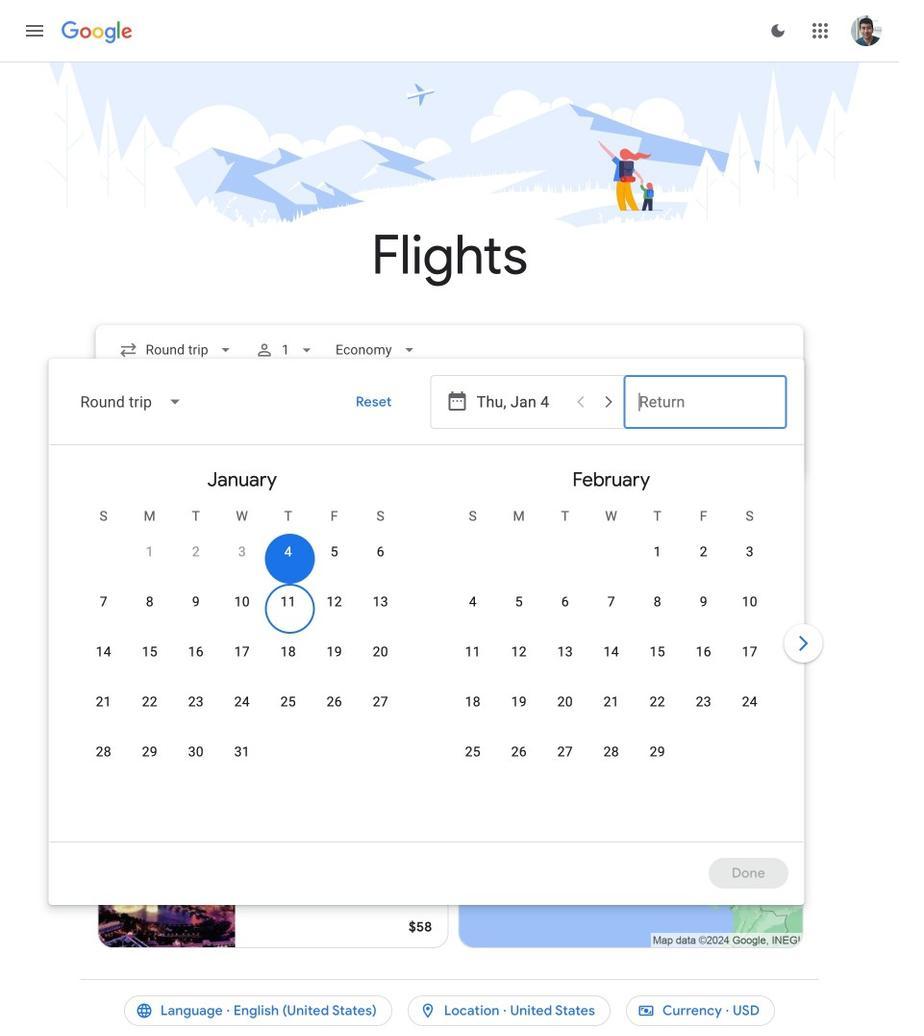Task type: locate. For each thing, give the bounding box(es) containing it.
tue, jan 9 element
[[192, 593, 200, 612]]

2 return text field from the left
[[656, 376, 772, 428]]

row up wed, feb 28 element
[[450, 684, 773, 739]]

grid inside "flight" search field
[[57, 453, 796, 853]]

mon, feb 19 element
[[511, 693, 527, 712]]

fri, feb 16 element
[[696, 643, 712, 662]]

row down tue, jan 23 element at the bottom of page
[[81, 734, 265, 789]]

mon, feb 5 element
[[515, 593, 523, 612]]

wed, feb 28 element
[[604, 743, 619, 762]]

row down tue, feb 20 element on the bottom of the page
[[450, 734, 681, 789]]

sun, jan 14 element
[[96, 643, 111, 662]]

sun, jan 21 element
[[96, 693, 111, 712]]

mon, jan 8 element
[[146, 593, 154, 612]]

grid
[[57, 453, 796, 853]]

 image
[[316, 601, 320, 621]]

row up wed, feb 14 element
[[450, 584, 773, 639]]

next image
[[781, 621, 827, 667]]

thu, feb 8 element
[[654, 593, 662, 612]]

thu, feb 1 element
[[654, 543, 662, 562]]

thu, feb 29 element
[[650, 743, 665, 762]]

thu, jan 18 element
[[281, 643, 296, 662]]

1 departure text field from the left
[[477, 376, 565, 428]]

Departure text field
[[477, 376, 565, 428], [511, 376, 626, 428]]

tue, jan 23 element
[[188, 693, 204, 712]]

mon, jan 15 element
[[142, 643, 158, 662]]

Return text field
[[639, 376, 772, 428], [656, 376, 772, 428]]

mon, jan 29 element
[[142, 743, 158, 762]]

tue, feb 13 element
[[558, 643, 573, 662]]

wed, feb 21 element
[[604, 693, 619, 712]]

row up thu, jan 11 'element'
[[127, 526, 404, 589]]

sat, jan 13 element
[[373, 593, 388, 612]]

row group
[[57, 453, 427, 834], [427, 453, 796, 834]]

sun, feb 4 element
[[469, 593, 477, 612]]

fri, jan 26 element
[[327, 693, 342, 712]]

58 US dollars text field
[[409, 919, 432, 936]]

row
[[127, 526, 404, 589], [635, 526, 773, 589], [81, 584, 404, 639], [450, 584, 773, 639], [81, 634, 404, 689], [450, 634, 773, 689], [81, 684, 404, 739], [450, 684, 773, 739], [81, 734, 265, 789], [450, 734, 681, 789]]

thu, jan 25 element
[[281, 693, 296, 712]]

sat, jan 27 element
[[373, 693, 388, 712]]

1 row group from the left
[[57, 453, 427, 834]]

jetblue image
[[250, 740, 266, 755]]

wed, jan 24 element
[[234, 693, 250, 712]]

sun, feb 11 element
[[465, 643, 481, 662]]

tue, jan 16 element
[[188, 643, 204, 662]]

sat, feb 3 element
[[746, 543, 754, 562]]

thu, feb 15 element
[[650, 643, 665, 662]]

mon, feb 26 element
[[511, 743, 527, 762]]

None field
[[111, 333, 243, 368], [328, 333, 427, 368], [65, 379, 199, 425], [111, 333, 243, 368], [328, 333, 427, 368], [65, 379, 199, 425]]

tue, jan 30 element
[[188, 743, 204, 762]]

sat, jan 6 element
[[377, 543, 385, 562]]

fri, jan 19 element
[[327, 643, 342, 662]]

thu, jan 4, departure date. element
[[284, 543, 292, 562]]

sun, feb 18 element
[[465, 693, 481, 712]]

Flight search field
[[49, 325, 827, 905]]



Task type: describe. For each thing, give the bounding box(es) containing it.
sat, feb 24 element
[[742, 693, 758, 712]]

main menu image
[[23, 19, 46, 42]]

tue, feb 6 element
[[561, 593, 569, 612]]

wed, jan 31 element
[[234, 743, 250, 762]]

sat, feb 10 element
[[742, 593, 758, 612]]

fri, feb 23 element
[[696, 693, 712, 712]]

sun, jan 7 element
[[100, 593, 108, 612]]

tue, feb 27 element
[[558, 743, 573, 762]]

1 return text field from the left
[[639, 376, 772, 428]]

fri, jan 5 element
[[331, 543, 338, 562]]

row up fri, feb 9 element at the bottom
[[635, 526, 773, 589]]

mon, feb 12 element
[[511, 643, 527, 662]]

frontier and spirit image
[[250, 603, 266, 619]]

row up wed, feb 21 element
[[450, 634, 773, 689]]

sat, feb 17 element
[[742, 643, 758, 662]]

fri, feb 9 element
[[700, 593, 708, 612]]

sat, jan 20 element
[[373, 643, 388, 662]]

sun, jan 28 element
[[96, 743, 111, 762]]

mon, jan 1 element
[[146, 543, 154, 562]]

wed, jan 3 element
[[238, 543, 246, 562]]

2 row group from the left
[[427, 453, 796, 834]]

wed, feb 14 element
[[604, 643, 619, 662]]

fri, jan 12 element
[[327, 593, 342, 612]]

change appearance image
[[755, 8, 801, 54]]

row up wed, jan 17 element
[[81, 584, 404, 639]]

thu, jan 11 element
[[281, 593, 296, 612]]

suggested trips from san francisco region
[[96, 499, 804, 956]]

row up jetblue image
[[81, 684, 404, 739]]

mon, jan 22 element
[[142, 693, 158, 712]]

tue, feb 20 element
[[558, 693, 573, 712]]

2 departure text field from the left
[[511, 376, 626, 428]]

wed, jan 10 element
[[234, 593, 250, 612]]

row up wed, jan 24 'element'
[[81, 634, 404, 689]]

wed, jan 17 element
[[234, 643, 250, 662]]

wed, feb 7 element
[[608, 593, 615, 612]]

sun, feb 25 element
[[465, 743, 481, 762]]

fri, feb 2 element
[[700, 543, 708, 562]]

tue, jan 2 element
[[192, 543, 200, 562]]

thu, feb 22 element
[[650, 693, 665, 712]]



Task type: vqa. For each thing, say whether or not it's contained in the screenshot.
1st Wi-
no



